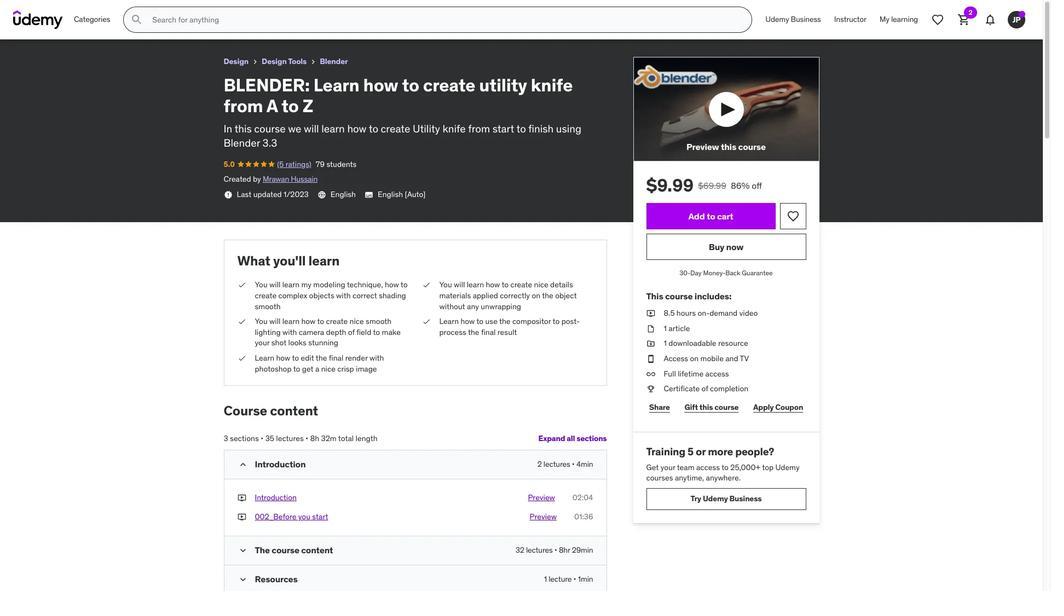 Task type: locate. For each thing, give the bounding box(es) containing it.
0 horizontal spatial on
[[532, 291, 541, 301]]

blender: for blender: learn how to create utility knife from a to z in this course we will learn how to create utility knife from start to finish using blender 3.3
[[224, 74, 310, 96]]

learn up looks in the left of the page
[[283, 317, 300, 327]]

a inside the blender: learn how to create utility knife from a to z in this course we will learn how to create utility knife from start to finish using blender 3.3
[[267, 95, 278, 117]]

will inside the blender: learn how to create utility knife from a to z in this course we will learn how to create utility knife from start to finish using blender 3.3
[[304, 122, 319, 135]]

knife right utility
[[443, 122, 466, 135]]

lectures
[[276, 434, 304, 444], [544, 460, 571, 469], [526, 546, 553, 556]]

access
[[664, 354, 689, 364]]

english for english [auto]
[[378, 190, 403, 199]]

blender right tools
[[320, 56, 348, 66]]

learn up modeling
[[309, 252, 340, 269]]

gift this course link
[[682, 397, 742, 419]]

0 horizontal spatial 5.0
[[9, 19, 20, 29]]

8.5
[[664, 309, 675, 318]]

to inside training 5 or more people? get your team access to 25,000+ top udemy courses anytime, anywhere.
[[722, 463, 729, 473]]

udemy image
[[13, 10, 63, 29]]

Search for anything text field
[[150, 10, 739, 29]]

0 horizontal spatial a
[[209, 5, 215, 16]]

0 vertical spatial nice
[[534, 280, 549, 290]]

will inside you will learn how to create nice details materials applied correctly on the object without any unwrapping
[[454, 280, 465, 290]]

1 small image from the top
[[237, 546, 248, 557]]

1 vertical spatial small image
[[237, 575, 248, 586]]

• left 35
[[261, 434, 264, 444]]

z for blender: learn how to create utility knife from a to z
[[228, 5, 233, 16]]

this up 86%
[[721, 141, 737, 152]]

0 vertical spatial content
[[270, 403, 318, 420]]

with inside you will learn how to create nice smooth lighting with camera depth of field to make your shot looks stunning
[[283, 327, 297, 337]]

to inside you will learn how to create nice details materials applied correctly on the object without any unwrapping
[[502, 280, 509, 290]]

smooth inside you will learn how to create nice smooth lighting with camera depth of field to make your shot looks stunning
[[366, 317, 392, 327]]

1 horizontal spatial sections
[[577, 434, 607, 444]]

stunning
[[309, 338, 338, 348]]

add
[[689, 211, 705, 222]]

smooth up lighting
[[255, 302, 281, 311]]

you inside you will learn how to create nice details materials applied correctly on the object without any unwrapping
[[440, 280, 452, 290]]

on down 'downloadable'
[[691, 354, 699, 364]]

small image
[[237, 546, 248, 557], [237, 575, 248, 586]]

create
[[110, 5, 136, 16], [423, 74, 476, 96], [381, 122, 411, 135], [511, 280, 533, 290], [255, 291, 277, 301], [326, 317, 348, 327]]

0 horizontal spatial your
[[255, 338, 270, 348]]

xsmall image
[[251, 58, 260, 66], [309, 58, 318, 66], [237, 280, 246, 291], [422, 280, 431, 291], [237, 317, 246, 327], [647, 324, 655, 334], [647, 354, 655, 365], [647, 369, 655, 380], [647, 384, 655, 395], [237, 512, 246, 523]]

design link
[[224, 55, 249, 68]]

0 vertical spatial 1
[[664, 324, 667, 334]]

29min
[[572, 546, 594, 556]]

people?
[[736, 445, 775, 458]]

tools
[[288, 56, 307, 66]]

you down the what on the left top of the page
[[255, 280, 268, 290]]

0 vertical spatial your
[[255, 338, 270, 348]]

nice inside you will learn how to create nice smooth lighting with camera depth of field to make your shot looks stunning
[[350, 317, 364, 327]]

• left "8hr"
[[555, 546, 558, 556]]

1 left article
[[664, 324, 667, 334]]

1 horizontal spatial with
[[336, 291, 351, 301]]

0 horizontal spatial z
[[228, 5, 233, 16]]

business down anywhere.
[[730, 494, 762, 504]]

xsmall image for you will learn how to create nice details materials applied correctly on the object without any unwrapping
[[422, 280, 431, 291]]

to inside you will learn my modeling technique, how to create complex objects with correct shading smooth
[[401, 280, 408, 290]]

2 vertical spatial preview
[[530, 512, 557, 522]]

1 vertical spatial content
[[301, 545, 333, 556]]

xsmall image
[[224, 191, 233, 199], [647, 309, 655, 319], [422, 317, 431, 327], [647, 339, 655, 350], [237, 353, 246, 364], [237, 493, 246, 504]]

2 vertical spatial knife
[[443, 122, 466, 135]]

0 vertical spatial 79 students
[[71, 19, 112, 29]]

blender inside the blender: learn how to create utility knife from a to z in this course we will learn how to create utility knife from start to finish using blender 3.3
[[224, 137, 260, 150]]

2 for 2
[[969, 8, 973, 16]]

0 vertical spatial business
[[791, 14, 822, 24]]

xsmall image for access on mobile and tv
[[647, 354, 655, 365]]

2 horizontal spatial nice
[[534, 280, 549, 290]]

1 horizontal spatial wishlist image
[[932, 13, 945, 26]]

will right we
[[304, 122, 319, 135]]

1 vertical spatial wishlist image
[[787, 210, 800, 223]]

0 vertical spatial small image
[[237, 546, 248, 557]]

on right correctly
[[532, 291, 541, 301]]

will inside you will learn how to create nice smooth lighting with camera depth of field to make your shot looks stunning
[[270, 317, 281, 327]]

1 horizontal spatial z
[[303, 95, 313, 117]]

english right course language icon
[[331, 190, 356, 199]]

1 vertical spatial smooth
[[366, 317, 392, 327]]

z up design link
[[228, 5, 233, 16]]

shopping cart with 2 items image
[[958, 13, 971, 26]]

2 horizontal spatial with
[[370, 353, 384, 363]]

nice for of
[[350, 317, 364, 327]]

xsmall image left 002_before
[[237, 512, 246, 523]]

1 vertical spatial with
[[283, 327, 297, 337]]

to left the get
[[293, 364, 300, 374]]

your down lighting
[[255, 338, 270, 348]]

2 horizontal spatial knife
[[531, 74, 573, 96]]

1 horizontal spatial a
[[267, 95, 278, 117]]

certificate
[[664, 384, 700, 394]]

1 vertical spatial 79 students
[[316, 159, 357, 169]]

resources
[[255, 574, 298, 585]]

0 vertical spatial ratings)
[[41, 19, 67, 29]]

1 up access
[[664, 339, 667, 349]]

$9.99
[[647, 174, 694, 197]]

0 horizontal spatial english
[[331, 190, 356, 199]]

more
[[708, 445, 734, 458]]

1 vertical spatial on
[[691, 354, 699, 364]]

of down the full lifetime access
[[702, 384, 709, 394]]

• for introduction
[[572, 460, 575, 469]]

0 horizontal spatial business
[[730, 494, 762, 504]]

xsmall image left access
[[647, 354, 655, 365]]

of left field
[[348, 327, 355, 337]]

to left utility
[[369, 122, 379, 135]]

0 vertical spatial a
[[209, 5, 215, 16]]

32
[[516, 546, 525, 556]]

with up image
[[370, 353, 384, 363]]

course up 3.3
[[254, 122, 286, 135]]

guarantee
[[743, 269, 773, 277]]

1 horizontal spatial nice
[[350, 317, 364, 327]]

utility
[[413, 122, 440, 135]]

0 vertical spatial of
[[348, 327, 355, 337]]

1 horizontal spatial students
[[327, 159, 357, 169]]

0 horizontal spatial of
[[348, 327, 355, 337]]

2 small image from the top
[[237, 575, 248, 586]]

smooth up make
[[366, 317, 392, 327]]

will for you will learn how to create nice details materials applied correctly on the object without any unwrapping
[[454, 280, 465, 290]]

1 vertical spatial z
[[303, 95, 313, 117]]

applied
[[473, 291, 498, 301]]

with down modeling
[[336, 291, 351, 301]]

0 horizontal spatial 79
[[71, 19, 80, 29]]

• left 4min
[[572, 460, 575, 469]]

learn inside learn how to use the compositor to post- process the final result
[[440, 317, 459, 327]]

blender: inside the blender: learn how to create utility knife from a to z in this course we will learn how to create utility knife from start to finish using blender 3.3
[[224, 74, 310, 96]]

lifetime
[[678, 369, 704, 379]]

4min
[[577, 460, 594, 469]]

course inside the blender: learn how to create utility knife from a to z in this course we will learn how to create utility knife from start to finish using blender 3.3
[[254, 122, 286, 135]]

1 horizontal spatial blender
[[320, 56, 348, 66]]

2 vertical spatial this
[[700, 403, 714, 413]]

knife for blender: learn how to create utility knife from a to z
[[165, 5, 186, 16]]

complex
[[279, 291, 307, 301]]

0 vertical spatial udemy
[[766, 14, 790, 24]]

to up design link
[[217, 5, 226, 16]]

team
[[678, 463, 695, 473]]

instructor
[[835, 14, 867, 24]]

final up crisp
[[329, 353, 344, 363]]

introduction up 002_before
[[255, 493, 297, 503]]

preview inside preview this course button
[[687, 141, 720, 152]]

how inside you will learn my modeling technique, how to create complex objects with correct shading smooth
[[385, 280, 399, 290]]

learn right we
[[322, 122, 345, 135]]

z inside the blender: learn how to create utility knife from a to z in this course we will learn how to create utility knife from start to finish using blender 3.3
[[303, 95, 313, 117]]

certificate of completion
[[664, 384, 749, 394]]

smooth inside you will learn my modeling technique, how to create complex objects with correct shading smooth
[[255, 302, 281, 311]]

lectures right 35
[[276, 434, 304, 444]]

xsmall image left full
[[647, 369, 655, 380]]

5.0
[[9, 19, 20, 29], [224, 159, 235, 169]]

1 left lecture
[[544, 575, 547, 585]]

learn inside learn how to edit the final render with photoshop to get a nice crisp image
[[255, 353, 274, 363]]

1 horizontal spatial from
[[224, 95, 263, 117]]

0 horizontal spatial from
[[188, 5, 208, 16]]

access down or in the bottom right of the page
[[697, 463, 720, 473]]

0 vertical spatial students
[[82, 19, 112, 29]]

access
[[706, 369, 730, 379], [697, 463, 720, 473]]

learn for you will learn my modeling technique, how to create complex objects with correct shading smooth
[[283, 280, 300, 290]]

now
[[727, 241, 744, 252]]

0 vertical spatial on
[[532, 291, 541, 301]]

0 horizontal spatial this
[[235, 122, 252, 135]]

udemy business link
[[759, 7, 828, 33]]

1 horizontal spatial ratings)
[[286, 159, 312, 169]]

xsmall image right design link
[[251, 58, 260, 66]]

the
[[542, 291, 554, 301], [500, 317, 511, 327], [468, 327, 480, 337], [316, 353, 327, 363]]

create inside you will learn how to create nice details materials applied correctly on the object without any unwrapping
[[511, 280, 533, 290]]

79 students down blender: learn how to create utility knife from a to z
[[71, 19, 112, 29]]

3
[[224, 434, 228, 444]]

you
[[255, 280, 268, 290], [440, 280, 452, 290], [255, 317, 268, 327]]

1 vertical spatial blender:
[[224, 74, 310, 96]]

xsmall image for 1 downloadable resource
[[647, 339, 655, 350]]

1 vertical spatial final
[[329, 353, 344, 363]]

sections right 3
[[230, 434, 259, 444]]

expand all sections button
[[539, 428, 607, 450]]

udemy
[[766, 14, 790, 24], [776, 463, 800, 473], [703, 494, 728, 504]]

knife up finish
[[531, 74, 573, 96]]

to up utility
[[402, 74, 420, 96]]

1 vertical spatial 2
[[538, 460, 542, 469]]

you inside you will learn how to create nice smooth lighting with camera depth of field to make your shot looks stunning
[[255, 317, 268, 327]]

(5 ratings) left categories dropdown button
[[33, 19, 67, 29]]

top
[[763, 463, 774, 473]]

design left design tools
[[224, 56, 249, 66]]

xsmall image for certificate of completion
[[647, 384, 655, 395]]

a
[[316, 364, 320, 374]]

xsmall image for last updated 1/2023
[[224, 191, 233, 199]]

1 vertical spatial access
[[697, 463, 720, 473]]

2 english from the left
[[378, 190, 403, 199]]

your up courses
[[661, 463, 676, 473]]

to left "cart"
[[707, 211, 716, 222]]

z down tools
[[303, 95, 313, 117]]

lectures down expand
[[544, 460, 571, 469]]

will up complex at the left of page
[[270, 280, 281, 290]]

process
[[440, 327, 467, 337]]

details
[[551, 280, 573, 290]]

1 vertical spatial 1
[[664, 339, 667, 349]]

1 vertical spatial this
[[721, 141, 737, 152]]

1 vertical spatial introduction
[[255, 493, 297, 503]]

xsmall image for learn how to edit the final render with photoshop to get a nice crisp image
[[237, 353, 246, 364]]

blender
[[320, 56, 348, 66], [224, 137, 260, 150]]

learn for what you'll learn
[[309, 252, 340, 269]]

looks
[[288, 338, 307, 348]]

79 right udemy image
[[71, 19, 80, 29]]

0 horizontal spatial sections
[[230, 434, 259, 444]]

learn up 'applied'
[[467, 280, 484, 290]]

002_before
[[255, 512, 297, 522]]

0 vertical spatial preview
[[687, 141, 720, 152]]

lectures right 32
[[526, 546, 553, 556]]

you
[[298, 512, 311, 522]]

introduction down 35
[[255, 459, 306, 470]]

course inside button
[[739, 141, 766, 152]]

learn inside the blender: learn how to create utility knife from a to z in this course we will learn how to create utility knife from start to finish using blender 3.3
[[322, 122, 345, 135]]

1min
[[578, 575, 594, 585]]

will for you will learn my modeling technique, how to create complex objects with correct shading smooth
[[270, 280, 281, 290]]

0 horizontal spatial start
[[312, 512, 328, 522]]

• left 1min
[[574, 575, 577, 585]]

design tools link
[[262, 55, 307, 68]]

you for you will learn my modeling technique, how to create complex objects with correct shading smooth
[[255, 280, 268, 290]]

your inside training 5 or more people? get your team access to 25,000+ top udemy courses anytime, anywhere.
[[661, 463, 676, 473]]

photoshop
[[255, 364, 292, 374]]

lectures for the course content
[[526, 546, 553, 556]]

course right the
[[272, 545, 300, 556]]

small image left the
[[237, 546, 248, 557]]

depth
[[326, 327, 346, 337]]

english right closed captions icon
[[378, 190, 403, 199]]

try
[[691, 494, 702, 504]]

1 horizontal spatial knife
[[443, 122, 466, 135]]

anywhere.
[[706, 473, 741, 483]]

0 vertical spatial utility
[[138, 5, 163, 16]]

preview
[[687, 141, 720, 152], [528, 493, 555, 503], [530, 512, 557, 522]]

2 left notifications icon
[[969, 8, 973, 16]]

content down you at left
[[301, 545, 333, 556]]

0 vertical spatial with
[[336, 291, 351, 301]]

business left instructor
[[791, 14, 822, 24]]

1 horizontal spatial (5
[[277, 159, 284, 169]]

the up a
[[316, 353, 327, 363]]

access down mobile
[[706, 369, 730, 379]]

to up anywhere.
[[722, 463, 729, 473]]

nice inside you will learn how to create nice details materials applied correctly on the object without any unwrapping
[[534, 280, 549, 290]]

course up off
[[739, 141, 766, 152]]

0 vertical spatial final
[[481, 327, 496, 337]]

utility inside the blender: learn how to create utility knife from a to z in this course we will learn how to create utility knife from start to finish using blender 3.3
[[480, 74, 528, 96]]

to up camera
[[317, 317, 324, 327]]

preview down the 2 lectures • 4min
[[528, 493, 555, 503]]

this inside button
[[721, 141, 737, 152]]

1 design from the left
[[224, 56, 249, 66]]

learn inside you will learn how to create nice smooth lighting with camera depth of field to make your shot looks stunning
[[283, 317, 300, 327]]

smooth
[[255, 302, 281, 311], [366, 317, 392, 327]]

with up looks in the left of the page
[[283, 327, 297, 337]]

0 vertical spatial blender
[[320, 56, 348, 66]]

1 vertical spatial utility
[[480, 74, 528, 96]]

the inside learn how to edit the final render with photoshop to get a nice crisp image
[[316, 353, 327, 363]]

32 lectures • 8hr 29min
[[516, 546, 594, 556]]

hussain
[[291, 174, 318, 184]]

79 up hussain
[[316, 159, 325, 169]]

you inside you will learn my modeling technique, how to create complex objects with correct shading smooth
[[255, 280, 268, 290]]

(5 ratings)
[[33, 19, 67, 29], [277, 159, 312, 169]]

start inside the blender: learn how to create utility knife from a to z in this course we will learn how to create utility knife from start to finish using blender 3.3
[[493, 122, 515, 135]]

submit search image
[[131, 13, 144, 26]]

expand
[[539, 434, 566, 444]]

notifications image
[[984, 13, 998, 26]]

hours
[[677, 309, 696, 318]]

1 vertical spatial students
[[327, 159, 357, 169]]

0 vertical spatial 5.0
[[9, 19, 20, 29]]

design left tools
[[262, 56, 287, 66]]

1 horizontal spatial smooth
[[366, 317, 392, 327]]

1 horizontal spatial blender:
[[224, 74, 310, 96]]

the down the details
[[542, 291, 554, 301]]

to
[[99, 5, 108, 16], [217, 5, 226, 16], [402, 74, 420, 96], [282, 95, 299, 117], [369, 122, 379, 135], [517, 122, 526, 135], [707, 211, 716, 222], [401, 280, 408, 290], [502, 280, 509, 290], [317, 317, 324, 327], [477, 317, 484, 327], [553, 317, 560, 327], [373, 327, 380, 337], [292, 353, 299, 363], [293, 364, 300, 374], [722, 463, 729, 473]]

you up materials
[[440, 280, 452, 290]]

z for blender: learn how to create utility knife from a to z in this course we will learn how to create utility knife from start to finish using blender 3.3
[[303, 95, 313, 117]]

1/2023
[[284, 190, 309, 199]]

0 horizontal spatial (5
[[33, 19, 39, 29]]

what you'll learn
[[237, 252, 340, 269]]

length
[[356, 434, 378, 444]]

udemy inside training 5 or more people? get your team access to 25,000+ top udemy courses anytime, anywhere.
[[776, 463, 800, 473]]

1 for 1 downloadable resource
[[664, 339, 667, 349]]

apply coupon
[[754, 403, 804, 413]]

nice left the details
[[534, 280, 549, 290]]

1 horizontal spatial start
[[493, 122, 515, 135]]

you up lighting
[[255, 317, 268, 327]]

2 vertical spatial lectures
[[526, 546, 553, 556]]

your
[[255, 338, 270, 348], [661, 463, 676, 473]]

xsmall image left 1 article
[[647, 324, 655, 334]]

the right the process
[[468, 327, 480, 337]]

• left 8h 32m
[[306, 434, 309, 444]]

to up the shading
[[401, 280, 408, 290]]

of inside you will learn how to create nice smooth lighting with camera depth of field to make your shot looks stunning
[[348, 327, 355, 337]]

learn inside you will learn my modeling technique, how to create complex objects with correct shading smooth
[[283, 280, 300, 290]]

mrawan hussain link
[[263, 174, 318, 184]]

1 vertical spatial (5
[[277, 159, 284, 169]]

this right in
[[235, 122, 252, 135]]

1 vertical spatial business
[[730, 494, 762, 504]]

0 horizontal spatial nice
[[321, 364, 336, 374]]

on
[[532, 291, 541, 301], [691, 354, 699, 364]]

final down use
[[481, 327, 496, 337]]

nice right a
[[321, 364, 336, 374]]

xsmall image for 8.5 hours on-demand video
[[647, 309, 655, 319]]

learn inside you will learn how to create nice details materials applied correctly on the object without any unwrapping
[[467, 280, 484, 290]]

with inside you will learn my modeling technique, how to create complex objects with correct shading smooth
[[336, 291, 351, 301]]

gift this course
[[685, 403, 739, 413]]

start right you at left
[[312, 512, 328, 522]]

field
[[357, 327, 372, 337]]

0 vertical spatial blender:
[[9, 5, 52, 16]]

1 vertical spatial from
[[224, 95, 263, 117]]

preview up $9.99 $69.99 86% off
[[687, 141, 720, 152]]

1 english from the left
[[331, 190, 356, 199]]

compositor
[[513, 317, 551, 327]]

2 vertical spatial udemy
[[703, 494, 728, 504]]

xsmall image for full lifetime access
[[647, 369, 655, 380]]

1 horizontal spatial 79 students
[[316, 159, 357, 169]]

to up correctly
[[502, 280, 509, 290]]

2 lectures • 4min
[[538, 460, 594, 469]]

ratings) left categories dropdown button
[[41, 19, 67, 29]]

1 vertical spatial of
[[702, 384, 709, 394]]

your inside you will learn how to create nice smooth lighting with camera depth of field to make your shot looks stunning
[[255, 338, 270, 348]]

0 vertical spatial knife
[[165, 5, 186, 16]]

small image for the course content
[[237, 546, 248, 557]]

my
[[302, 280, 312, 290]]

1 horizontal spatial utility
[[480, 74, 528, 96]]

1
[[664, 324, 667, 334], [664, 339, 667, 349], [544, 575, 547, 585]]

jp link
[[1004, 7, 1030, 33]]

xsmall image left materials
[[422, 280, 431, 291]]

1 vertical spatial a
[[267, 95, 278, 117]]

learn up complex at the left of page
[[283, 280, 300, 290]]

blender: learn how to create utility knife from a to z in this course we will learn how to create utility knife from start to finish using blender 3.3
[[224, 74, 582, 150]]

add to cart
[[689, 211, 734, 222]]

will inside you will learn my modeling technique, how to create complex objects with correct shading smooth
[[270, 280, 281, 290]]

0 vertical spatial this
[[235, 122, 252, 135]]

1 vertical spatial (5 ratings)
[[277, 159, 312, 169]]

blender down in
[[224, 137, 260, 150]]

1 vertical spatial start
[[312, 512, 328, 522]]

will up materials
[[454, 280, 465, 290]]

2 sections from the left
[[577, 434, 607, 444]]

small image left resources
[[237, 575, 248, 586]]

students
[[82, 19, 112, 29], [327, 159, 357, 169]]

this
[[235, 122, 252, 135], [721, 141, 737, 152], [700, 403, 714, 413]]

knife right the submit search icon
[[165, 5, 186, 16]]

what
[[237, 252, 271, 269]]

002_before you start
[[255, 512, 328, 522]]

xsmall image for you will learn how to create nice smooth lighting with camera depth of field to make your shot looks stunning
[[237, 317, 246, 327]]

wishlist image
[[932, 13, 945, 26], [787, 210, 800, 223]]

sections right all
[[577, 434, 607, 444]]

content up 3 sections • 35 lectures • 8h 32m total length
[[270, 403, 318, 420]]

small image
[[237, 460, 248, 471]]

0 vertical spatial z
[[228, 5, 233, 16]]

2 design from the left
[[262, 56, 287, 66]]

1 horizontal spatial 5.0
[[224, 159, 235, 169]]



Task type: vqa. For each thing, say whether or not it's contained in the screenshot.
[Auto]
yes



Task type: describe. For each thing, give the bounding box(es) containing it.
design tools
[[262, 56, 307, 66]]

1 downloadable resource
[[664, 339, 749, 349]]

crisp
[[338, 364, 354, 374]]

closed captions image
[[365, 191, 374, 199]]

30-day money-back guarantee
[[680, 269, 773, 277]]

3 sections • 35 lectures • 8h 32m total length
[[224, 434, 378, 444]]

using
[[557, 122, 582, 135]]

you for you will learn how to create nice details materials applied correctly on the object without any unwrapping
[[440, 280, 452, 290]]

tv
[[740, 354, 749, 364]]

access inside training 5 or more people? get your team access to 25,000+ top udemy courses anytime, anywhere.
[[697, 463, 720, 473]]

without
[[440, 302, 465, 311]]

preview for 01:36
[[530, 512, 557, 522]]

nice for the
[[534, 280, 549, 290]]

1 horizontal spatial on
[[691, 354, 699, 364]]

blender: for blender: learn how to create utility knife from a to z
[[9, 5, 52, 16]]

money-
[[704, 269, 726, 277]]

udemy inside udemy business link
[[766, 14, 790, 24]]

downloadable
[[669, 339, 717, 349]]

$69.99
[[698, 180, 727, 191]]

last updated 1/2023
[[237, 190, 309, 199]]

0 vertical spatial access
[[706, 369, 730, 379]]

design for design tools
[[262, 56, 287, 66]]

unwrapping
[[481, 302, 522, 311]]

25,000+
[[731, 463, 761, 473]]

to left finish
[[517, 122, 526, 135]]

to left edit at left bottom
[[292, 353, 299, 363]]

5
[[688, 445, 694, 458]]

from for blender: learn how to create utility knife from a to z
[[188, 5, 208, 16]]

86%
[[731, 180, 750, 191]]

• for resources
[[574, 575, 577, 585]]

off
[[752, 180, 763, 191]]

access on mobile and tv
[[664, 354, 749, 364]]

course
[[224, 403, 267, 420]]

a for blender: learn how to create utility knife from a to z in this course we will learn how to create utility knife from start to finish using blender 3.3
[[267, 95, 278, 117]]

article
[[669, 324, 691, 334]]

you will learn how to create nice details materials applied correctly on the object without any unwrapping
[[440, 280, 577, 311]]

demand
[[710, 309, 738, 318]]

add to cart button
[[647, 203, 776, 230]]

1 vertical spatial 79
[[316, 159, 325, 169]]

a for blender: learn how to create utility knife from a to z
[[209, 5, 215, 16]]

english for english
[[331, 190, 356, 199]]

anytime,
[[675, 473, 705, 483]]

courses
[[647, 473, 674, 483]]

udemy business
[[766, 14, 822, 24]]

blender link
[[320, 55, 348, 68]]

small image for resources
[[237, 575, 248, 586]]

expand all sections
[[539, 434, 607, 444]]

02:04
[[573, 493, 594, 503]]

utility for blender: learn how to create utility knife from a to z
[[138, 5, 163, 16]]

updated
[[254, 190, 282, 199]]

utility for blender: learn how to create utility knife from a to z in this course we will learn how to create utility knife from start to finish using blender 3.3
[[480, 74, 528, 96]]

to left the submit search icon
[[99, 5, 108, 16]]

buy now
[[709, 241, 744, 252]]

or
[[696, 445, 706, 458]]

learn for you will learn how to create nice details materials applied correctly on the object without any unwrapping
[[467, 280, 484, 290]]

the course content
[[255, 545, 333, 556]]

the
[[255, 545, 270, 556]]

resource
[[719, 339, 749, 349]]

002_before you start button
[[255, 512, 328, 523]]

the inside you will learn how to create nice details materials applied correctly on the object without any unwrapping
[[542, 291, 554, 301]]

1 vertical spatial 5.0
[[224, 159, 235, 169]]

8hr
[[559, 546, 571, 556]]

includes:
[[695, 291, 732, 302]]

buy now button
[[647, 234, 807, 260]]

you'll
[[273, 252, 306, 269]]

course up hours
[[666, 291, 693, 302]]

final inside learn how to edit the final render with photoshop to get a nice crisp image
[[329, 353, 344, 363]]

$9.99 $69.99 86% off
[[647, 174, 763, 197]]

buy
[[709, 241, 725, 252]]

my learning link
[[874, 7, 925, 33]]

will for you will learn how to create nice smooth lighting with camera depth of field to make your shot looks stunning
[[270, 317, 281, 327]]

mobile
[[701, 354, 724, 364]]

on-
[[698, 309, 710, 318]]

introduction button
[[255, 493, 297, 504]]

0 horizontal spatial ratings)
[[41, 19, 67, 29]]

full lifetime access
[[664, 369, 730, 379]]

course down completion
[[715, 403, 739, 413]]

01:36
[[575, 512, 594, 522]]

with inside learn how to edit the final render with photoshop to get a nice crisp image
[[370, 353, 384, 363]]

make
[[382, 327, 401, 337]]

day
[[691, 269, 702, 277]]

you for you will learn how to create nice smooth lighting with camera depth of field to make your shot looks stunning
[[255, 317, 268, 327]]

result
[[498, 327, 517, 337]]

shading
[[379, 291, 406, 301]]

8h 32m
[[310, 434, 337, 444]]

materials
[[440, 291, 471, 301]]

you have alerts image
[[1020, 11, 1026, 18]]

my learning
[[880, 14, 919, 24]]

total
[[338, 434, 354, 444]]

knife for blender: learn how to create utility knife from a to z in this course we will learn how to create utility knife from start to finish using blender 3.3
[[531, 74, 573, 96]]

0 vertical spatial 79
[[71, 19, 80, 29]]

share button
[[647, 397, 673, 419]]

1 vertical spatial ratings)
[[286, 159, 312, 169]]

and
[[726, 354, 739, 364]]

1 horizontal spatial (5 ratings)
[[277, 159, 312, 169]]

1 horizontal spatial business
[[791, 14, 822, 24]]

lighting
[[255, 327, 281, 337]]

full
[[664, 369, 677, 379]]

share
[[650, 403, 670, 413]]

0 horizontal spatial 79 students
[[71, 19, 112, 29]]

get
[[647, 463, 659, 473]]

2 introduction from the top
[[255, 493, 297, 503]]

create inside you will learn how to create nice smooth lighting with camera depth of field to make your shot looks stunning
[[326, 317, 348, 327]]

preview for 02:04
[[528, 493, 555, 503]]

8.5 hours on-demand video
[[664, 309, 758, 318]]

final inside learn how to use the compositor to post- process the final result
[[481, 327, 496, 337]]

0 vertical spatial wishlist image
[[932, 13, 945, 26]]

render
[[346, 353, 368, 363]]

edit
[[301, 353, 314, 363]]

2 vertical spatial from
[[469, 122, 490, 135]]

lecture
[[549, 575, 572, 585]]

lectures for introduction
[[544, 460, 571, 469]]

on inside you will learn how to create nice details materials applied correctly on the object without any unwrapping
[[532, 291, 541, 301]]

apply coupon button
[[751, 397, 807, 419]]

how inside you will learn how to create nice details materials applied correctly on the object without any unwrapping
[[486, 280, 500, 290]]

how inside learn how to edit the final render with photoshop to get a nice crisp image
[[276, 353, 291, 363]]

to up we
[[282, 95, 299, 117]]

this for gift this course
[[700, 403, 714, 413]]

0 horizontal spatial students
[[82, 19, 112, 29]]

course content
[[224, 403, 318, 420]]

this for preview this course
[[721, 141, 737, 152]]

correct
[[353, 291, 377, 301]]

0 horizontal spatial wishlist image
[[787, 210, 800, 223]]

this inside the blender: learn how to create utility knife from a to z in this course we will learn how to create utility knife from start to finish using blender 3.3
[[235, 122, 252, 135]]

how inside you will learn how to create nice smooth lighting with camera depth of field to make your shot looks stunning
[[302, 317, 316, 327]]

learn for you will learn how to create nice smooth lighting with camera depth of field to make your shot looks stunning
[[283, 317, 300, 327]]

english [auto]
[[378, 190, 426, 199]]

xsmall image for 1 article
[[647, 324, 655, 334]]

create inside you will learn my modeling technique, how to create complex objects with correct shading smooth
[[255, 291, 277, 301]]

udemy inside try udemy business link
[[703, 494, 728, 504]]

try udemy business
[[691, 494, 762, 504]]

categories
[[74, 14, 110, 24]]

gift
[[685, 403, 698, 413]]

instructor link
[[828, 7, 874, 33]]

start inside button
[[312, 512, 328, 522]]

1 introduction from the top
[[255, 459, 306, 470]]

post-
[[562, 317, 580, 327]]

objects
[[309, 291, 335, 301]]

• for the course content
[[555, 546, 558, 556]]

mrawan
[[263, 174, 289, 184]]

preview this course button
[[634, 57, 820, 162]]

design for design
[[224, 56, 249, 66]]

training 5 or more people? get your team access to 25,000+ top udemy courses anytime, anywhere.
[[647, 445, 800, 483]]

shot
[[272, 338, 287, 348]]

xsmall image for learn how to use the compositor to post- process the final result
[[422, 317, 431, 327]]

how inside learn how to use the compositor to post- process the final result
[[461, 317, 475, 327]]

xsmall image for you will learn my modeling technique, how to create complex objects with correct shading smooth
[[237, 280, 246, 291]]

sections inside dropdown button
[[577, 434, 607, 444]]

1 horizontal spatial of
[[702, 384, 709, 394]]

xsmall image right tools
[[309, 58, 318, 66]]

training
[[647, 445, 686, 458]]

to inside add to cart "button"
[[707, 211, 716, 222]]

1 for 1 article
[[664, 324, 667, 334]]

learn inside the blender: learn how to create utility knife from a to z in this course we will learn how to create utility knife from start to finish using blender 3.3
[[314, 74, 360, 96]]

to left use
[[477, 317, 484, 327]]

2 for 2 lectures • 4min
[[538, 460, 542, 469]]

0 horizontal spatial (5 ratings)
[[33, 19, 67, 29]]

the up result
[[500, 317, 511, 327]]

2 vertical spatial 1
[[544, 575, 547, 585]]

this course includes:
[[647, 291, 732, 302]]

you will learn my modeling technique, how to create complex objects with correct shading smooth
[[255, 280, 408, 311]]

to left post-
[[553, 317, 560, 327]]

1 sections from the left
[[230, 434, 259, 444]]

course language image
[[318, 191, 326, 199]]

to right field
[[373, 327, 380, 337]]

nice inside learn how to edit the final render with photoshop to get a nice crisp image
[[321, 364, 336, 374]]

0 vertical spatial lectures
[[276, 434, 304, 444]]

from for blender: learn how to create utility knife from a to z in this course we will learn how to create utility knife from start to finish using blender 3.3
[[224, 95, 263, 117]]



